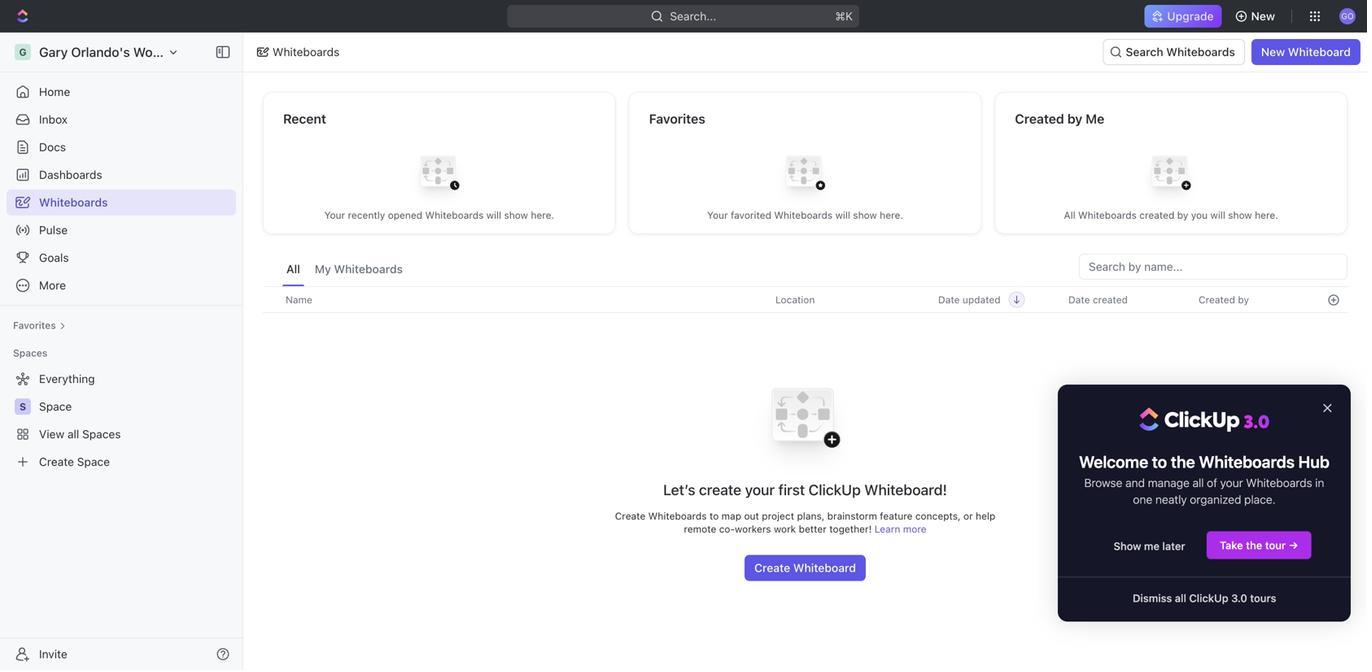 Task type: describe. For each thing, give the bounding box(es) containing it.
2 will from the left
[[835, 210, 850, 221]]

gary orlando's workspace
[[39, 44, 201, 60]]

let's
[[663, 481, 695, 499]]

0 horizontal spatial space
[[39, 400, 72, 413]]

1 will from the left
[[486, 210, 501, 221]]

recently
[[348, 210, 385, 221]]

created by me
[[1015, 111, 1104, 127]]

view
[[39, 428, 64, 441]]

show me later button
[[1101, 533, 1198, 560]]

browse
[[1084, 476, 1122, 490]]

more button
[[7, 273, 236, 299]]

g
[[19, 46, 26, 58]]

me
[[1086, 111, 1104, 127]]

take the tour → button
[[1206, 531, 1312, 560]]

workers
[[735, 524, 771, 535]]

your favorited whiteboards will show here.
[[707, 210, 903, 221]]

first
[[778, 481, 805, 499]]

learn more link
[[875, 524, 926, 535]]

⌘k
[[835, 9, 853, 23]]

search whiteboards
[[1126, 45, 1235, 59]]

new for new whiteboard
[[1261, 45, 1285, 59]]

dashboards link
[[7, 162, 236, 188]]

let's create your first clickup whiteboard!
[[663, 481, 947, 499]]

clickup inside row
[[809, 481, 861, 499]]

created for created by me
[[1015, 111, 1064, 127]]

whiteboards inside create whiteboards to map out project plans, brainstorm feature concepts, or help remote co-workers work better together!
[[648, 511, 707, 522]]

tab list containing all
[[282, 254, 407, 286]]

go button
[[1335, 3, 1361, 29]]

neatly
[[1155, 493, 1187, 506]]

later
[[1162, 540, 1185, 553]]

your inside welcome to the whiteboards hub browse and manage all of your whiteboards in one neatly organized place.
[[1220, 476, 1243, 490]]

my
[[315, 262, 331, 276]]

map
[[722, 511, 741, 522]]

create whiteboard button
[[745, 556, 866, 582]]

opened
[[388, 210, 422, 221]]

concepts,
[[915, 511, 961, 522]]

2 here. from the left
[[880, 210, 903, 221]]

date created
[[1068, 294, 1128, 306]]

×
[[1322, 398, 1333, 416]]

brainstorm
[[827, 511, 877, 522]]

learn
[[875, 524, 900, 535]]

more
[[903, 524, 926, 535]]

pulse link
[[7, 217, 236, 243]]

home
[[39, 85, 70, 98]]

organized
[[1190, 493, 1241, 506]]

or
[[963, 511, 973, 522]]

create for create whiteboards to map out project plans, brainstorm feature concepts, or help remote co-workers work better together!
[[615, 511, 646, 522]]

in
[[1315, 476, 1324, 490]]

whiteboards inside button
[[334, 262, 403, 276]]

create
[[699, 481, 741, 499]]

plans,
[[797, 511, 825, 522]]

better
[[799, 524, 827, 535]]

take
[[1220, 540, 1243, 552]]

whiteboards link
[[7, 190, 236, 216]]

search
[[1126, 45, 1163, 59]]

× button
[[1322, 398, 1333, 416]]

Search by name... text field
[[1089, 255, 1338, 279]]

gary orlando's workspace, , element
[[15, 44, 31, 60]]

project
[[762, 511, 794, 522]]

create whiteboard
[[754, 562, 856, 575]]

0 vertical spatial created
[[1139, 210, 1175, 221]]

date for date updated
[[938, 294, 960, 306]]

whiteboards inside 'button'
[[1166, 45, 1235, 59]]

and
[[1125, 476, 1145, 490]]

your for recent
[[324, 210, 345, 221]]

learn more
[[875, 524, 926, 535]]

everything link
[[7, 366, 233, 392]]

date updated button
[[928, 287, 1025, 312]]

create for create whiteboard
[[754, 562, 790, 575]]

the inside welcome to the whiteboards hub browse and manage all of your whiteboards in one neatly organized place.
[[1171, 452, 1195, 472]]

upgrade link
[[1144, 5, 1222, 28]]

no data image
[[754, 367, 856, 481]]

one
[[1133, 493, 1153, 506]]

created inside button
[[1093, 294, 1128, 306]]

to inside welcome to the whiteboards hub browse and manage all of your whiteboards in one neatly organized place.
[[1152, 452, 1167, 472]]

place.
[[1244, 493, 1276, 506]]

all button
[[282, 254, 304, 286]]

dismiss all clickup 3.0 tours button
[[1120, 585, 1289, 612]]

goals
[[39, 251, 69, 264]]

all for spaces
[[67, 428, 79, 441]]

your recently opened whiteboards will show here.
[[324, 210, 554, 221]]

3 show from the left
[[1228, 210, 1252, 221]]

1 here. from the left
[[531, 210, 554, 221]]

no created by me whiteboards image
[[1139, 144, 1204, 209]]

help
[[976, 511, 995, 522]]

2 show from the left
[[853, 210, 877, 221]]

gary
[[39, 44, 68, 60]]

3.0
[[1231, 592, 1247, 605]]

together!
[[829, 524, 872, 535]]

whiteboard!
[[864, 481, 947, 499]]

favorites inside button
[[13, 320, 56, 331]]

dashboards
[[39, 168, 102, 181]]

inbox link
[[7, 107, 236, 133]]

view all spaces link
[[7, 422, 233, 448]]

home link
[[7, 79, 236, 105]]

0 vertical spatial favorites
[[649, 111, 705, 127]]

location
[[775, 294, 815, 306]]

no recent whiteboards image
[[407, 144, 472, 209]]

my whiteboards
[[315, 262, 403, 276]]



Task type: locate. For each thing, give the bounding box(es) containing it.
1 vertical spatial spaces
[[82, 428, 121, 441]]

0 vertical spatial spaces
[[13, 347, 48, 359]]

2 horizontal spatial all
[[1193, 476, 1204, 490]]

your right the of
[[1220, 476, 1243, 490]]

your for favorites
[[707, 210, 728, 221]]

everything
[[39, 372, 95, 386]]

created
[[1139, 210, 1175, 221], [1093, 294, 1128, 306]]

created left me
[[1015, 111, 1064, 127]]

space down view all spaces
[[77, 455, 110, 469]]

created for created by
[[1199, 294, 1235, 306]]

tree
[[7, 366, 236, 475]]

sidebar navigation
[[0, 33, 247, 671]]

whiteboard for new whiteboard
[[1288, 45, 1351, 59]]

to left map
[[710, 511, 719, 522]]

1 horizontal spatial your
[[707, 210, 728, 221]]

0 vertical spatial to
[[1152, 452, 1167, 472]]

you
[[1191, 210, 1208, 221]]

whiteboard for create whiteboard
[[793, 562, 856, 575]]

0 vertical spatial created
[[1015, 111, 1064, 127]]

3 will from the left
[[1210, 210, 1225, 221]]

0 horizontal spatial your
[[324, 210, 345, 221]]

go
[[1341, 11, 1354, 21]]

by
[[1067, 111, 1082, 127], [1177, 210, 1188, 221], [1238, 294, 1249, 306]]

your left recently
[[324, 210, 345, 221]]

updated
[[962, 294, 1001, 306]]

0 vertical spatial all
[[67, 428, 79, 441]]

0 horizontal spatial whiteboard
[[793, 562, 856, 575]]

dismiss all clickup 3.0 tours
[[1133, 592, 1276, 605]]

create space link
[[7, 449, 233, 475]]

upgrade
[[1167, 9, 1214, 23]]

your inside row
[[745, 481, 775, 499]]

1 vertical spatial all
[[1193, 476, 1204, 490]]

0 horizontal spatial by
[[1067, 111, 1082, 127]]

date updated
[[938, 294, 1001, 306]]

2 vertical spatial all
[[1175, 592, 1186, 605]]

search...
[[670, 9, 716, 23]]

new
[[1251, 9, 1275, 23], [1261, 45, 1285, 59]]

1 horizontal spatial favorites
[[649, 111, 705, 127]]

show me later
[[1114, 540, 1185, 553]]

all for all
[[286, 262, 300, 276]]

whiteboard down go dropdown button
[[1288, 45, 1351, 59]]

to up manage
[[1152, 452, 1167, 472]]

space, , element
[[15, 399, 31, 415]]

0 vertical spatial space
[[39, 400, 72, 413]]

0 vertical spatial all
[[1064, 210, 1075, 221]]

spaces inside tree
[[82, 428, 121, 441]]

1 horizontal spatial create
[[615, 511, 646, 522]]

0 horizontal spatial favorites
[[13, 320, 56, 331]]

1 horizontal spatial space
[[77, 455, 110, 469]]

the inside "take the tour →" button
[[1246, 540, 1262, 552]]

0 horizontal spatial all
[[286, 262, 300, 276]]

0 horizontal spatial created
[[1093, 294, 1128, 306]]

1 vertical spatial to
[[710, 511, 719, 522]]

0 horizontal spatial will
[[486, 210, 501, 221]]

feature
[[880, 511, 913, 522]]

create inside create whiteboards to map out project plans, brainstorm feature concepts, or help remote co-workers work better together!
[[615, 511, 646, 522]]

tree inside the sidebar navigation
[[7, 366, 236, 475]]

all inside welcome to the whiteboards hub browse and manage all of your whiteboards in one neatly organized place.
[[1193, 476, 1204, 490]]

1 horizontal spatial created
[[1139, 210, 1175, 221]]

→
[[1289, 540, 1298, 552]]

manage
[[1148, 476, 1190, 490]]

1 vertical spatial created
[[1093, 294, 1128, 306]]

whiteboards
[[273, 45, 340, 59], [1166, 45, 1235, 59], [39, 196, 108, 209], [425, 210, 484, 221], [774, 210, 833, 221], [1078, 210, 1137, 221], [334, 262, 403, 276], [1199, 452, 1295, 472], [1246, 476, 1312, 490], [648, 511, 707, 522]]

1 vertical spatial created
[[1199, 294, 1235, 306]]

0 horizontal spatial created
[[1015, 111, 1064, 127]]

your left favorited
[[707, 210, 728, 221]]

out
[[744, 511, 759, 522]]

2 vertical spatial by
[[1238, 294, 1249, 306]]

new for new
[[1251, 9, 1275, 23]]

0 vertical spatial create
[[39, 455, 74, 469]]

all right view
[[67, 428, 79, 441]]

create for create space
[[39, 455, 74, 469]]

0 vertical spatial whiteboard
[[1288, 45, 1351, 59]]

more
[[39, 279, 66, 292]]

1 horizontal spatial whiteboard
[[1288, 45, 1351, 59]]

clickup up the brainstorm
[[809, 481, 861, 499]]

2 horizontal spatial show
[[1228, 210, 1252, 221]]

no favorited whiteboards image
[[773, 144, 838, 209]]

1 your from the left
[[324, 210, 345, 221]]

date inside button
[[1068, 294, 1090, 306]]

view all spaces
[[39, 428, 121, 441]]

by down search by name... text box
[[1238, 294, 1249, 306]]

tab list
[[282, 254, 407, 286]]

whiteboard
[[1288, 45, 1351, 59], [793, 562, 856, 575]]

2 horizontal spatial by
[[1238, 294, 1249, 306]]

0 horizontal spatial spaces
[[13, 347, 48, 359]]

spaces
[[13, 347, 48, 359], [82, 428, 121, 441]]

new whiteboard
[[1261, 45, 1351, 59]]

created by
[[1199, 294, 1249, 306]]

new down new button
[[1261, 45, 1285, 59]]

date for date created
[[1068, 294, 1090, 306]]

1 vertical spatial by
[[1177, 210, 1188, 221]]

me
[[1144, 540, 1160, 553]]

tree containing everything
[[7, 366, 236, 475]]

co-
[[719, 524, 735, 535]]

by for created by me
[[1067, 111, 1082, 127]]

0 horizontal spatial all
[[67, 428, 79, 441]]

1 vertical spatial space
[[77, 455, 110, 469]]

0 vertical spatial new
[[1251, 9, 1275, 23]]

take the tour →
[[1220, 540, 1298, 552]]

welcome
[[1079, 452, 1148, 472]]

create inside tree
[[39, 455, 74, 469]]

1 vertical spatial clickup
[[1189, 592, 1228, 605]]

remote
[[684, 524, 716, 535]]

tours
[[1250, 592, 1276, 605]]

1 horizontal spatial date
[[1068, 294, 1090, 306]]

all
[[1064, 210, 1075, 221], [286, 262, 300, 276]]

row containing name
[[263, 286, 1348, 313]]

orlando's
[[71, 44, 130, 60]]

clickup left 3.0 in the bottom right of the page
[[1189, 592, 1228, 605]]

pulse
[[39, 223, 68, 237]]

let's create your first clickup whiteboard! row
[[263, 367, 1348, 582]]

2 horizontal spatial will
[[1210, 210, 1225, 221]]

by for created by
[[1238, 294, 1249, 306]]

the left tour
[[1246, 540, 1262, 552]]

all left the of
[[1193, 476, 1204, 490]]

row
[[263, 286, 1348, 313]]

s
[[19, 401, 26, 413]]

recent
[[283, 111, 326, 127]]

created down search by name... text box
[[1199, 294, 1235, 306]]

docs link
[[7, 134, 236, 160]]

0 horizontal spatial the
[[1171, 452, 1195, 472]]

1 horizontal spatial created
[[1199, 294, 1235, 306]]

space
[[39, 400, 72, 413], [77, 455, 110, 469]]

0 horizontal spatial date
[[938, 294, 960, 306]]

clickup inside button
[[1189, 592, 1228, 605]]

whiteboards inside the sidebar navigation
[[39, 196, 108, 209]]

date
[[938, 294, 960, 306], [1068, 294, 1090, 306]]

by left me
[[1067, 111, 1082, 127]]

1 vertical spatial whiteboard
[[793, 562, 856, 575]]

whiteboard down better at bottom right
[[793, 562, 856, 575]]

of
[[1207, 476, 1217, 490]]

0 horizontal spatial clickup
[[809, 481, 861, 499]]

date created button
[[1059, 287, 1138, 312]]

date inside button
[[938, 294, 960, 306]]

workspace
[[133, 44, 201, 60]]

all for all whiteboards created by you will show here.
[[1064, 210, 1075, 221]]

1 vertical spatial create
[[615, 511, 646, 522]]

1 vertical spatial all
[[286, 262, 300, 276]]

by inside row
[[1238, 294, 1249, 306]]

1 horizontal spatial show
[[853, 210, 877, 221]]

will
[[486, 210, 501, 221], [835, 210, 850, 221], [1210, 210, 1225, 221]]

search whiteboards button
[[1103, 39, 1245, 65]]

space up view
[[39, 400, 72, 413]]

let's create your first clickup whiteboard! table
[[263, 286, 1348, 582]]

0 horizontal spatial show
[[504, 210, 528, 221]]

0 vertical spatial the
[[1171, 452, 1195, 472]]

1 horizontal spatial clickup
[[1189, 592, 1228, 605]]

tour
[[1265, 540, 1286, 552]]

all inside button
[[1175, 592, 1186, 605]]

all whiteboards created by you will show here.
[[1064, 210, 1278, 221]]

my whiteboards button
[[311, 254, 407, 286]]

welcome to the whiteboards hub browse and manage all of your whiteboards in one neatly organized place.
[[1079, 452, 1330, 506]]

1 date from the left
[[938, 294, 960, 306]]

1 horizontal spatial all
[[1064, 210, 1075, 221]]

1 horizontal spatial will
[[835, 210, 850, 221]]

2 vertical spatial create
[[754, 562, 790, 575]]

1 horizontal spatial spaces
[[82, 428, 121, 441]]

name
[[286, 294, 312, 306]]

welcome to the whiteboards hub dialog
[[1058, 385, 1351, 622]]

show
[[1114, 540, 1141, 553]]

create whiteboards to map out project plans, brainstorm feature concepts, or help remote co-workers work better together!
[[615, 511, 995, 535]]

goals link
[[7, 245, 236, 271]]

spaces up the create space link
[[82, 428, 121, 441]]

0 vertical spatial clickup
[[809, 481, 861, 499]]

inbox
[[39, 113, 68, 126]]

to
[[1152, 452, 1167, 472], [710, 511, 719, 522]]

show
[[504, 210, 528, 221], [853, 210, 877, 221], [1228, 210, 1252, 221]]

1 horizontal spatial your
[[1220, 476, 1243, 490]]

1 horizontal spatial here.
[[880, 210, 903, 221]]

created inside let's create your first clickup whiteboard! table
[[1199, 294, 1235, 306]]

1 vertical spatial the
[[1246, 540, 1262, 552]]

0 horizontal spatial here.
[[531, 210, 554, 221]]

hub
[[1298, 452, 1330, 472]]

create inside button
[[754, 562, 790, 575]]

all inside button
[[286, 262, 300, 276]]

all inside tree
[[67, 428, 79, 441]]

2 date from the left
[[1068, 294, 1090, 306]]

1 show from the left
[[504, 210, 528, 221]]

3 here. from the left
[[1255, 210, 1278, 221]]

your up out
[[745, 481, 775, 499]]

1 horizontal spatial the
[[1246, 540, 1262, 552]]

all for clickup
[[1175, 592, 1186, 605]]

1 horizontal spatial to
[[1152, 452, 1167, 472]]

spaces down the favorites button
[[13, 347, 48, 359]]

2 your from the left
[[707, 210, 728, 221]]

whiteboard inside row
[[793, 562, 856, 575]]

1 vertical spatial new
[[1261, 45, 1285, 59]]

invite
[[39, 648, 67, 661]]

the up manage
[[1171, 452, 1195, 472]]

0 horizontal spatial to
[[710, 511, 719, 522]]

to inside create whiteboards to map out project plans, brainstorm feature concepts, or help remote co-workers work better together!
[[710, 511, 719, 522]]

1 horizontal spatial all
[[1175, 592, 1186, 605]]

dismiss
[[1133, 592, 1172, 605]]

0 vertical spatial by
[[1067, 111, 1082, 127]]

all right dismiss
[[1175, 592, 1186, 605]]

0 horizontal spatial your
[[745, 481, 775, 499]]

docs
[[39, 140, 66, 154]]

new up 'new whiteboard'
[[1251, 9, 1275, 23]]

2 horizontal spatial here.
[[1255, 210, 1278, 221]]

all
[[67, 428, 79, 441], [1193, 476, 1204, 490], [1175, 592, 1186, 605]]

by left you
[[1177, 210, 1188, 221]]

0 horizontal spatial create
[[39, 455, 74, 469]]

create
[[39, 455, 74, 469], [615, 511, 646, 522], [754, 562, 790, 575]]

new button
[[1228, 3, 1285, 29]]

1 vertical spatial favorites
[[13, 320, 56, 331]]

1 horizontal spatial by
[[1177, 210, 1188, 221]]

2 horizontal spatial create
[[754, 562, 790, 575]]



Task type: vqa. For each thing, say whether or not it's contained in the screenshot.
-
no



